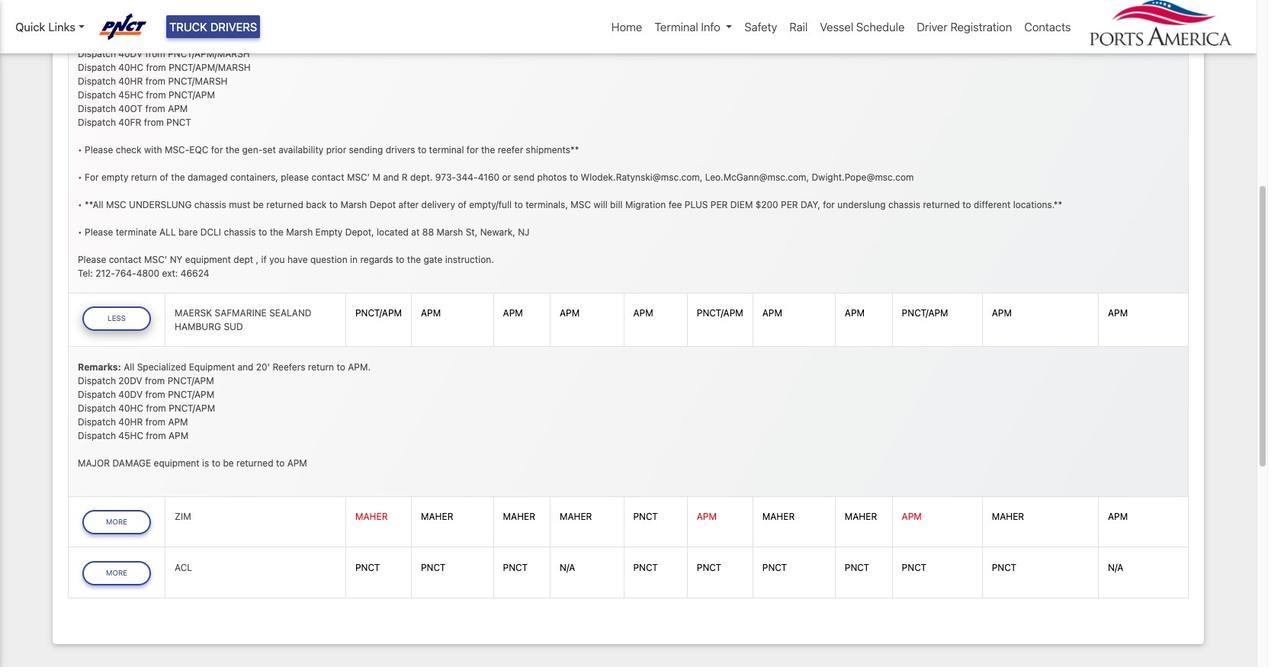 Task type: describe. For each thing, give the bounding box(es) containing it.
after
[[399, 199, 419, 210]]

locations.**
[[1014, 199, 1063, 210]]

truck
[[169, 20, 207, 34]]

return inside "remarks: all specialized equipment and 20' reefers return to apm. dispatch 20dv from pnct/apm dispatch 40dv from pnct/apm dispatch 40hc from pnct/apm dispatch 40hr from apm dispatch 45hc from apm"
[[308, 361, 334, 373]]

empty
[[101, 171, 128, 183]]

at
[[411, 226, 420, 238]]

1 vertical spatial equipment
[[154, 458, 200, 469]]

ny
[[170, 254, 183, 265]]

1 vertical spatial of
[[458, 199, 467, 210]]

• for • please terminate all bare dcli chassis to the marsh empty depot, located at 88 marsh st, newark, nj
[[78, 226, 82, 238]]

chassis down must
[[224, 226, 256, 238]]

hamburg
[[175, 321, 221, 333]]

contacts link
[[1019, 12, 1077, 42]]

4160
[[478, 171, 500, 183]]

damaged
[[188, 171, 228, 183]]

zim
[[175, 511, 191, 523]]

quick links
[[15, 20, 75, 34]]

dept.
[[410, 171, 433, 183]]

2 n/a from the left
[[1108, 562, 1124, 573]]

3 maher from the left
[[503, 511, 536, 523]]

pnct inside remarks: dispatch 20dv from pnct/apm/marsh dispatch 40dv from pnct/apm/marsh dispatch 40hc from pnct/apm/marsh dispatch 40hr from pnct/marsh dispatch 45hc from pnct/apm dispatch 40ot from apm dispatch 40fr from pnct
[[167, 116, 191, 128]]

please for check
[[85, 144, 113, 155]]

more for acl
[[106, 569, 128, 577]]

send
[[514, 171, 535, 183]]

40ot
[[118, 103, 143, 114]]

40hr inside "remarks: all specialized equipment and 20' reefers return to apm. dispatch 20dv from pnct/apm dispatch 40dv from pnct/apm dispatch 40hc from pnct/apm dispatch 40hr from apm dispatch 45hc from apm"
[[118, 416, 143, 428]]

2 horizontal spatial marsh
[[437, 226, 463, 238]]

dept
[[234, 254, 253, 265]]

to inside please contact msc' ny equipment dept , if you have question in regards to the gate instruction. tel: 212-764-4800 ext: 46624
[[396, 254, 405, 265]]

driver registration link
[[911, 12, 1019, 42]]

safety link
[[739, 12, 784, 42]]

empty/full
[[469, 199, 512, 210]]

maersk
[[175, 308, 212, 319]]

• for • please check with msc-eqc for the gen-set availability prior sending drivers to terminal for the reefer shipments**
[[78, 144, 82, 155]]

home link
[[606, 12, 649, 42]]

fee
[[669, 199, 682, 210]]

eqc
[[189, 144, 209, 155]]

for
[[85, 171, 99, 183]]

gen-
[[242, 144, 263, 155]]

returned left different
[[923, 199, 960, 210]]

2 msc from the left
[[571, 199, 591, 210]]

•  for empty return of the damaged containers, please contact msc' m and r dept. 973-344-4160 or send photos  to wlodek.ratynski@msc.com, leo.mcgann@msc.com, dwight.pope@msc.com
[[78, 171, 914, 183]]

terminal info
[[655, 20, 721, 34]]

40hr inside remarks: dispatch 20dv from pnct/apm/marsh dispatch 40dv from pnct/apm/marsh dispatch 40hc from pnct/apm/marsh dispatch 40hr from pnct/marsh dispatch 45hc from pnct/apm dispatch 40ot from apm dispatch 40fr from pnct
[[118, 75, 143, 87]]

all
[[124, 361, 134, 373]]

terminal info link
[[649, 12, 739, 42]]

equipment inside please contact msc' ny equipment dept , if you have question in regards to the gate instruction. tel: 212-764-4800 ext: 46624
[[185, 254, 231, 265]]

diem
[[731, 199, 753, 210]]

,
[[256, 254, 259, 265]]

the left gen-
[[226, 144, 240, 155]]

rail
[[790, 20, 808, 34]]

truck drivers
[[169, 20, 257, 34]]

vessel schedule
[[820, 20, 905, 34]]

day,
[[801, 199, 821, 210]]

remarks: for remarks: dispatch 20dv from pnct/apm/marsh dispatch 40dv from pnct/apm/marsh dispatch 40hc from pnct/apm/marsh dispatch 40hr from pnct/marsh dispatch 45hc from pnct/apm dispatch 40ot from apm dispatch 40fr from pnct
[[78, 34, 121, 45]]

dwight.pope@msc.com
[[812, 171, 914, 183]]

973-
[[435, 171, 456, 183]]

wlodek.ratynski@msc.com,
[[581, 171, 703, 183]]

please
[[281, 171, 309, 183]]

returned down please
[[266, 199, 303, 210]]

• for • **all msc underslung chassis must be returned back to marsh depot after delivery of empty/full to terminals, msc will bill migration fee plus per diem $200 per day, for underslung chassis returned to different locations.**
[[78, 199, 82, 210]]

1 horizontal spatial be
[[253, 199, 264, 210]]

all
[[159, 226, 176, 238]]

0 vertical spatial of
[[160, 171, 169, 183]]

major
[[78, 458, 110, 469]]

0 horizontal spatial return
[[131, 171, 157, 183]]

drivers
[[386, 144, 415, 155]]

0 horizontal spatial marsh
[[286, 226, 313, 238]]

0 vertical spatial contact
[[312, 171, 344, 183]]

underslung
[[129, 199, 192, 210]]

pnct/marsh
[[168, 75, 228, 87]]

212-
[[96, 267, 115, 279]]

more button for zim
[[82, 511, 151, 535]]

sending
[[349, 144, 383, 155]]

1 n/a from the left
[[560, 562, 575, 573]]

different
[[974, 199, 1011, 210]]

empty
[[315, 226, 343, 238]]

migration
[[625, 199, 666, 210]]

instruction.
[[445, 254, 494, 265]]

reefers
[[273, 361, 305, 373]]

delivery
[[421, 199, 455, 210]]

• **all msc underslung chassis must be returned back to marsh depot after delivery of empty/full to terminals, msc will bill migration fee plus per diem $200 per day, for underslung chassis returned to different locations.**
[[78, 199, 1063, 210]]

equipment
[[189, 361, 235, 373]]

vessel
[[820, 20, 854, 34]]

with
[[144, 144, 162, 155]]

home
[[612, 20, 643, 34]]

45hc inside remarks: dispatch 20dv from pnct/apm/marsh dispatch 40dv from pnct/apm/marsh dispatch 40hc from pnct/apm/marsh dispatch 40hr from pnct/marsh dispatch 45hc from pnct/apm dispatch 40ot from apm dispatch 40fr from pnct
[[118, 89, 143, 100]]

msc-
[[165, 144, 189, 155]]

4800
[[136, 267, 160, 279]]

46624
[[181, 267, 209, 279]]

dcli
[[200, 226, 221, 238]]

1 vertical spatial pnct/apm/marsh
[[168, 48, 250, 59]]

40hc inside remarks: dispatch 20dv from pnct/apm/marsh dispatch 40dv from pnct/apm/marsh dispatch 40hc from pnct/apm/marsh dispatch 40hr from pnct/marsh dispatch 45hc from pnct/apm dispatch 40ot from apm dispatch 40fr from pnct
[[118, 61, 143, 73]]

20dv inside "remarks: all specialized equipment and 20' reefers return to apm. dispatch 20dv from pnct/apm dispatch 40dv from pnct/apm dispatch 40hc from pnct/apm dispatch 40hr from apm dispatch 45hc from apm"
[[118, 375, 142, 387]]

depot
[[370, 199, 396, 210]]

if
[[261, 254, 267, 265]]

bare
[[179, 226, 198, 238]]

leo.mcgann@msc.com,
[[705, 171, 809, 183]]

specialized
[[137, 361, 186, 373]]

regards
[[360, 254, 393, 265]]

have
[[288, 254, 308, 265]]

links
[[48, 20, 75, 34]]

containers,
[[230, 171, 278, 183]]

will
[[594, 199, 608, 210]]

apm inside remarks: dispatch 20dv from pnct/apm/marsh dispatch 40dv from pnct/apm/marsh dispatch 40hc from pnct/apm/marsh dispatch 40hr from pnct/marsh dispatch 45hc from pnct/apm dispatch 40ot from apm dispatch 40fr from pnct
[[168, 103, 188, 114]]

please inside please contact msc' ny equipment dept , if you have question in regards to the gate instruction. tel: 212-764-4800 ext: 46624
[[78, 254, 106, 265]]

back
[[306, 199, 327, 210]]

terminal
[[429, 144, 464, 155]]

damage
[[113, 458, 151, 469]]

plus
[[685, 199, 708, 210]]

0 vertical spatial and
[[383, 171, 399, 183]]

terminate
[[116, 226, 157, 238]]

0 horizontal spatial for
[[211, 144, 223, 155]]

the down msc-
[[171, 171, 185, 183]]

question
[[310, 254, 348, 265]]

truck drivers link
[[166, 15, 260, 38]]

underslung
[[838, 199, 886, 210]]



Task type: vqa. For each thing, say whether or not it's contained in the screenshot.
bound
no



Task type: locate. For each thing, give the bounding box(es) containing it.
return down with
[[131, 171, 157, 183]]

0 vertical spatial more button
[[82, 511, 151, 535]]

contact inside please contact msc' ny equipment dept , if you have question in regards to the gate instruction. tel: 212-764-4800 ext: 46624
[[109, 254, 142, 265]]

pnct/apm/marsh down drivers
[[213, 34, 296, 45]]

45hc inside "remarks: all specialized equipment and 20' reefers return to apm. dispatch 20dv from pnct/apm dispatch 40dv from pnct/apm dispatch 40hc from pnct/apm dispatch 40hr from apm dispatch 45hc from apm"
[[118, 430, 143, 442]]

must
[[229, 199, 250, 210]]

40hc down all
[[118, 403, 143, 414]]

• up tel:
[[78, 226, 82, 238]]

the inside please contact msc' ny equipment dept , if you have question in regards to the gate instruction. tel: 212-764-4800 ext: 46624
[[407, 254, 421, 265]]

return right 'reefers'
[[308, 361, 334, 373]]

more button left 'acl'
[[82, 561, 151, 586]]

of right delivery
[[458, 199, 467, 210]]

1 vertical spatial please
[[85, 226, 113, 238]]

or
[[502, 171, 511, 183]]

less
[[108, 314, 126, 323]]

1 vertical spatial remarks:
[[78, 361, 121, 373]]

sealand
[[269, 308, 312, 319]]

1 horizontal spatial msc
[[571, 199, 591, 210]]

msc right "**all" at the left of the page
[[106, 199, 126, 210]]

newark,
[[480, 226, 516, 238]]

0 vertical spatial 20dv
[[164, 34, 188, 45]]

pnct/apm
[[169, 89, 215, 100], [355, 308, 402, 319], [697, 308, 744, 319], [902, 308, 949, 319], [168, 375, 214, 387], [168, 389, 214, 400], [169, 403, 215, 414]]

and left 20'
[[238, 361, 254, 373]]

2 per from the left
[[781, 199, 798, 210]]

1 vertical spatial and
[[238, 361, 254, 373]]

0 vertical spatial equipment
[[185, 254, 231, 265]]

0 vertical spatial 45hc
[[118, 89, 143, 100]]

marsh up have
[[286, 226, 313, 238]]

please up 'for'
[[85, 144, 113, 155]]

40hc up '40ot'
[[118, 61, 143, 73]]

check
[[116, 144, 142, 155]]

of
[[160, 171, 169, 183], [458, 199, 467, 210]]

1 vertical spatial be
[[223, 458, 234, 469]]

1 per from the left
[[711, 199, 728, 210]]

for
[[211, 144, 223, 155], [467, 144, 479, 155], [823, 199, 835, 210]]

marsh up "depot," on the top left of page
[[341, 199, 367, 210]]

0 horizontal spatial 20dv
[[118, 375, 142, 387]]

msc' left 'm'
[[347, 171, 370, 183]]

the left reefer
[[481, 144, 495, 155]]

1 vertical spatial return
[[308, 361, 334, 373]]

and
[[383, 171, 399, 183], [238, 361, 254, 373]]

terminal
[[655, 20, 699, 34]]

pnct
[[167, 116, 191, 128], [634, 511, 658, 523], [355, 562, 380, 573], [421, 562, 446, 573], [503, 562, 528, 573], [634, 562, 658, 573], [697, 562, 722, 573], [763, 562, 787, 573], [845, 562, 870, 573], [902, 562, 927, 573], [992, 562, 1017, 573]]

pnct/apm inside remarks: dispatch 20dv from pnct/apm/marsh dispatch 40dv from pnct/apm/marsh dispatch 40hc from pnct/apm/marsh dispatch 40hr from pnct/marsh dispatch 45hc from pnct/apm dispatch 40ot from apm dispatch 40fr from pnct
[[169, 89, 215, 100]]

remarks: all specialized equipment and 20' reefers return to apm. dispatch 20dv from pnct/apm dispatch 40dv from pnct/apm dispatch 40hc from pnct/apm dispatch 40hr from apm dispatch 45hc from apm
[[78, 361, 371, 442]]

1 horizontal spatial return
[[308, 361, 334, 373]]

safmarine
[[215, 308, 267, 319]]

to
[[418, 144, 427, 155], [570, 171, 578, 183], [329, 199, 338, 210], [515, 199, 523, 210], [963, 199, 972, 210], [259, 226, 267, 238], [396, 254, 405, 265], [337, 361, 345, 373], [212, 458, 220, 469], [276, 458, 285, 469]]

chassis up dcli
[[194, 199, 226, 210]]

gate
[[424, 254, 443, 265]]

2 45hc from the top
[[118, 430, 143, 442]]

chassis right underslung
[[889, 199, 921, 210]]

info
[[701, 20, 721, 34]]

is
[[202, 458, 209, 469]]

40hc inside "remarks: all specialized equipment and 20' reefers return to apm. dispatch 20dv from pnct/apm dispatch 40dv from pnct/apm dispatch 40hc from pnct/apm dispatch 40hr from apm dispatch 45hc from apm"
[[118, 403, 143, 414]]

0 horizontal spatial be
[[223, 458, 234, 469]]

pnct/apm/marsh
[[213, 34, 296, 45], [168, 48, 250, 59], [169, 61, 251, 73]]

equipment left is
[[154, 458, 200, 469]]

1 vertical spatial msc'
[[144, 254, 167, 265]]

depot,
[[345, 226, 374, 238]]

40dv down all
[[118, 389, 143, 400]]

20dv inside remarks: dispatch 20dv from pnct/apm/marsh dispatch 40dv from pnct/apm/marsh dispatch 40hc from pnct/apm/marsh dispatch 40hr from pnct/marsh dispatch 45hc from pnct/apm dispatch 40ot from apm dispatch 40fr from pnct
[[164, 34, 188, 45]]

1 45hc from the top
[[118, 89, 143, 100]]

1 remarks: from the top
[[78, 34, 121, 45]]

1 horizontal spatial contact
[[312, 171, 344, 183]]

please down "**all" at the left of the page
[[85, 226, 113, 238]]

0 horizontal spatial msc
[[106, 199, 126, 210]]

remarks: inside remarks: dispatch 20dv from pnct/apm/marsh dispatch 40dv from pnct/apm/marsh dispatch 40hc from pnct/apm/marsh dispatch 40hr from pnct/marsh dispatch 45hc from pnct/apm dispatch 40ot from apm dispatch 40fr from pnct
[[78, 34, 121, 45]]

45hc
[[118, 89, 143, 100], [118, 430, 143, 442]]

20'
[[256, 361, 270, 373]]

please for terminate
[[85, 226, 113, 238]]

2 • from the top
[[78, 171, 82, 183]]

remarks: for remarks: all specialized equipment and 20' reefers return to apm. dispatch 20dv from pnct/apm dispatch 40dv from pnct/apm dispatch 40hc from pnct/apm dispatch 40hr from apm dispatch 45hc from apm
[[78, 361, 121, 373]]

remarks:
[[78, 34, 121, 45], [78, 361, 121, 373]]

0 vertical spatial 40hr
[[118, 75, 143, 87]]

1 horizontal spatial 20dv
[[164, 34, 188, 45]]

1 horizontal spatial msc'
[[347, 171, 370, 183]]

acl
[[175, 562, 192, 573]]

1 horizontal spatial n/a
[[1108, 562, 1124, 573]]

1 horizontal spatial and
[[383, 171, 399, 183]]

1 more from the top
[[106, 518, 128, 526]]

remarks: inside "remarks: all specialized equipment and 20' reefers return to apm. dispatch 20dv from pnct/apm dispatch 40dv from pnct/apm dispatch 40hc from pnct/apm dispatch 40hr from apm dispatch 45hc from apm"
[[78, 361, 121, 373]]

the left gate
[[407, 254, 421, 265]]

availability
[[279, 144, 324, 155]]

1 40dv from the top
[[118, 48, 143, 59]]

1 vertical spatial 20dv
[[118, 375, 142, 387]]

equipment up 46624
[[185, 254, 231, 265]]

2 more button from the top
[[82, 561, 151, 586]]

more button
[[82, 511, 151, 535], [82, 561, 151, 586]]

be
[[253, 199, 264, 210], [223, 458, 234, 469]]

2 remarks: from the top
[[78, 361, 121, 373]]

please contact msc' ny equipment dept , if you have question in regards to the gate instruction. tel: 212-764-4800 ext: 46624
[[78, 254, 494, 279]]

20dv down truck
[[164, 34, 188, 45]]

apm.
[[348, 361, 371, 373]]

2 horizontal spatial for
[[823, 199, 835, 210]]

0 vertical spatial msc'
[[347, 171, 370, 183]]

40dv inside remarks: dispatch 20dv from pnct/apm/marsh dispatch 40dv from pnct/apm/marsh dispatch 40hc from pnct/apm/marsh dispatch 40hr from pnct/marsh dispatch 45hc from pnct/apm dispatch 40ot from apm dispatch 40fr from pnct
[[118, 48, 143, 59]]

marsh right 88
[[437, 226, 463, 238]]

0 vertical spatial please
[[85, 144, 113, 155]]

safety
[[745, 20, 778, 34]]

4 maher from the left
[[560, 511, 592, 523]]

sud
[[224, 321, 243, 333]]

7 maher from the left
[[992, 511, 1025, 523]]

45hc up damage
[[118, 430, 143, 442]]

40hr up damage
[[118, 416, 143, 428]]

quick links link
[[15, 18, 84, 35]]

for right the terminal
[[467, 144, 479, 155]]

• left check
[[78, 144, 82, 155]]

1 40hr from the top
[[118, 75, 143, 87]]

equipment
[[185, 254, 231, 265], [154, 458, 200, 469]]

40dv inside "remarks: all specialized equipment and 20' reefers return to apm. dispatch 20dv from pnct/apm dispatch 40dv from pnct/apm dispatch 40hc from pnct/apm dispatch 40hr from apm dispatch 45hc from apm"
[[118, 389, 143, 400]]

2 vertical spatial please
[[78, 254, 106, 265]]

terminals,
[[526, 199, 568, 210]]

for right day,
[[823, 199, 835, 210]]

set
[[263, 144, 276, 155]]

contact up 764-
[[109, 254, 142, 265]]

remarks: dispatch 20dv from pnct/apm/marsh dispatch 40dv from pnct/apm/marsh dispatch 40hc from pnct/apm/marsh dispatch 40hr from pnct/marsh dispatch 45hc from pnct/apm dispatch 40ot from apm dispatch 40fr from pnct
[[78, 34, 296, 128]]

per left day,
[[781, 199, 798, 210]]

msc
[[106, 199, 126, 210], [571, 199, 591, 210]]

0 horizontal spatial and
[[238, 361, 254, 373]]

1 • from the top
[[78, 144, 82, 155]]

0 horizontal spatial n/a
[[560, 562, 575, 573]]

more left 'acl'
[[106, 569, 128, 577]]

1 horizontal spatial for
[[467, 144, 479, 155]]

2 40hr from the top
[[118, 416, 143, 428]]

maher
[[355, 511, 388, 523], [421, 511, 453, 523], [503, 511, 536, 523], [560, 511, 592, 523], [763, 511, 795, 523], [845, 511, 877, 523], [992, 511, 1025, 523]]

msc left will in the left of the page
[[571, 199, 591, 210]]

6 maher from the left
[[845, 511, 877, 523]]

more for zim
[[106, 518, 128, 526]]

0 vertical spatial 40hc
[[118, 61, 143, 73]]

2 more from the top
[[106, 569, 128, 577]]

0 vertical spatial return
[[131, 171, 157, 183]]

5 maher from the left
[[763, 511, 795, 523]]

remarks: up '40ot'
[[78, 34, 121, 45]]

bill
[[610, 199, 623, 210]]

1 vertical spatial more
[[106, 569, 128, 577]]

and inside "remarks: all specialized equipment and 20' reefers return to apm. dispatch 20dv from pnct/apm dispatch 40dv from pnct/apm dispatch 40hc from pnct/apm dispatch 40hr from apm dispatch 45hc from apm"
[[238, 361, 254, 373]]

nj
[[518, 226, 530, 238]]

apm
[[168, 103, 188, 114], [421, 308, 441, 319], [503, 308, 523, 319], [560, 308, 580, 319], [634, 308, 654, 319], [763, 308, 783, 319], [845, 308, 865, 319], [992, 308, 1012, 319], [1108, 308, 1128, 319], [168, 416, 188, 428], [169, 430, 189, 442], [287, 458, 307, 469], [697, 511, 717, 523], [902, 511, 922, 523], [1108, 511, 1128, 523]]

1 msc from the left
[[106, 199, 126, 210]]

• left 'for'
[[78, 171, 82, 183]]

4 • from the top
[[78, 226, 82, 238]]

3 • from the top
[[78, 199, 82, 210]]

• left "**all" at the left of the page
[[78, 199, 82, 210]]

2 40dv from the top
[[118, 389, 143, 400]]

of up 'underslung'
[[160, 171, 169, 183]]

0 horizontal spatial msc'
[[144, 254, 167, 265]]

0 horizontal spatial contact
[[109, 254, 142, 265]]

45hc up '40ot'
[[118, 89, 143, 100]]

the
[[226, 144, 240, 155], [481, 144, 495, 155], [171, 171, 185, 183], [270, 226, 284, 238], [407, 254, 421, 265]]

0 vertical spatial pnct/apm/marsh
[[213, 34, 296, 45]]

1 more button from the top
[[82, 511, 151, 535]]

per left diem
[[711, 199, 728, 210]]

drivers
[[210, 20, 257, 34]]

less button
[[82, 307, 151, 331]]

20dv
[[164, 34, 188, 45], [118, 375, 142, 387]]

1 horizontal spatial marsh
[[341, 199, 367, 210]]

0 vertical spatial more
[[106, 518, 128, 526]]

the up you at the top
[[270, 226, 284, 238]]

and left r
[[383, 171, 399, 183]]

please up tel:
[[78, 254, 106, 265]]

1 vertical spatial 40dv
[[118, 389, 143, 400]]

2 maher from the left
[[421, 511, 453, 523]]

• for •  for empty return of the damaged containers, please contact msc' m and r dept. 973-344-4160 or send photos  to wlodek.ratynski@msc.com, leo.mcgann@msc.com, dwight.pope@msc.com
[[78, 171, 82, 183]]

1 maher from the left
[[355, 511, 388, 523]]

driver
[[917, 20, 948, 34]]

returned right is
[[236, 458, 273, 469]]

1 vertical spatial 40hc
[[118, 403, 143, 414]]

prior
[[326, 144, 346, 155]]

1 40hc from the top
[[118, 61, 143, 73]]

to inside "remarks: all specialized equipment and 20' reefers return to apm. dispatch 20dv from pnct/apm dispatch 40dv from pnct/apm dispatch 40hc from pnct/apm dispatch 40hr from apm dispatch 45hc from apm"
[[337, 361, 345, 373]]

1 vertical spatial more button
[[82, 561, 151, 586]]

344-
[[456, 171, 478, 183]]

rail link
[[784, 12, 814, 42]]

msc' up the 4800 on the top
[[144, 254, 167, 265]]

more button down damage
[[82, 511, 151, 535]]

return
[[131, 171, 157, 183], [308, 361, 334, 373]]

more
[[106, 518, 128, 526], [106, 569, 128, 577]]

vessel schedule link
[[814, 12, 911, 42]]

contact down the • please check with msc-eqc for the gen-set availability prior sending drivers to terminal for the reefer shipments**
[[312, 171, 344, 183]]

more down damage
[[106, 518, 128, 526]]

1 vertical spatial contact
[[109, 254, 142, 265]]

0 vertical spatial remarks:
[[78, 34, 121, 45]]

40dv up '40ot'
[[118, 48, 143, 59]]

1 vertical spatial 40hr
[[118, 416, 143, 428]]

from
[[191, 34, 211, 45], [145, 48, 165, 59], [146, 61, 166, 73], [145, 75, 166, 87], [146, 89, 166, 100], [145, 103, 165, 114], [144, 116, 164, 128], [145, 375, 165, 387], [145, 389, 165, 400], [146, 403, 166, 414], [145, 416, 166, 428], [146, 430, 166, 442]]

0 horizontal spatial per
[[711, 199, 728, 210]]

you
[[269, 254, 285, 265]]

0 vertical spatial 40dv
[[118, 48, 143, 59]]

pnct/apm/marsh up pnct/marsh at the left top of the page
[[169, 61, 251, 73]]

remarks: left all
[[78, 361, 121, 373]]

more button for acl
[[82, 561, 151, 586]]

msc' inside please contact msc' ny equipment dept , if you have question in regards to the gate instruction. tel: 212-764-4800 ext: 46624
[[144, 254, 167, 265]]

•
[[78, 144, 82, 155], [78, 171, 82, 183], [78, 199, 82, 210], [78, 226, 82, 238]]

1 horizontal spatial per
[[781, 199, 798, 210]]

2 40hc from the top
[[118, 403, 143, 414]]

88
[[422, 226, 434, 238]]

0 horizontal spatial of
[[160, 171, 169, 183]]

$200
[[756, 199, 779, 210]]

1 vertical spatial 45hc
[[118, 430, 143, 442]]

0 vertical spatial be
[[253, 199, 264, 210]]

• please check with msc-eqc for the gen-set availability prior sending drivers to terminal for the reefer shipments**
[[78, 144, 579, 155]]

pnct/apm/marsh down truck drivers link
[[168, 48, 250, 59]]

• please terminate all bare dcli chassis to the marsh empty depot, located at 88 marsh st, newark, nj
[[78, 226, 530, 238]]

40hr
[[118, 75, 143, 87], [118, 416, 143, 428]]

tel:
[[78, 267, 93, 279]]

reefer
[[498, 144, 523, 155]]

20dv down all
[[118, 375, 142, 387]]

40fr
[[118, 116, 141, 128]]

be right is
[[223, 458, 234, 469]]

please
[[85, 144, 113, 155], [85, 226, 113, 238], [78, 254, 106, 265]]

dispatch
[[124, 34, 162, 45], [78, 48, 116, 59], [78, 61, 116, 73], [78, 75, 116, 87], [78, 89, 116, 100], [78, 103, 116, 114], [78, 116, 116, 128], [78, 375, 116, 387], [78, 389, 116, 400], [78, 403, 116, 414], [78, 416, 116, 428], [78, 430, 116, 442]]

2 vertical spatial pnct/apm/marsh
[[169, 61, 251, 73]]

be right must
[[253, 199, 264, 210]]

40hr up '40ot'
[[118, 75, 143, 87]]

major damage equipment is to be returned to apm
[[78, 458, 307, 469]]

1 horizontal spatial of
[[458, 199, 467, 210]]

40hc
[[118, 61, 143, 73], [118, 403, 143, 414]]

maersk safmarine sealand hamburg sud
[[175, 308, 312, 333]]

for right 'eqc'
[[211, 144, 223, 155]]



